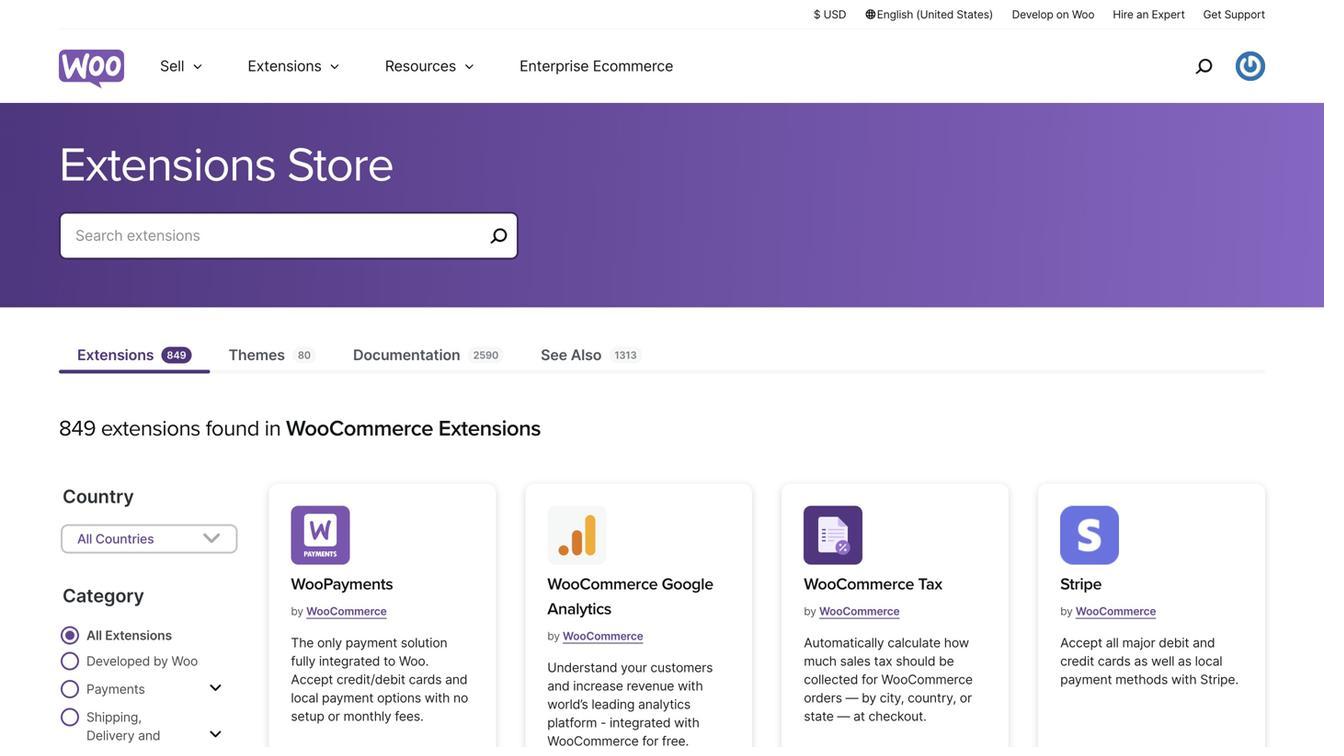 Task type: describe. For each thing, give the bounding box(es) containing it.
woocommerce down woopayments link
[[306, 605, 387, 619]]

849 for 849
[[167, 350, 186, 361]]

woocommerce google analytics
[[548, 575, 714, 620]]

english (united states)
[[877, 8, 994, 21]]

0 vertical spatial —
[[846, 691, 859, 706]]

be
[[939, 654, 954, 670]]

at
[[854, 709, 865, 725]]

the
[[291, 636, 314, 651]]

analytics
[[548, 600, 612, 620]]

local inside accept all major debit and credit cards as well as local payment methods with stripe.
[[1196, 654, 1223, 670]]

all for all extensions
[[86, 628, 102, 644]]

city,
[[880, 691, 905, 706]]

states)
[[957, 8, 994, 21]]

1 vertical spatial —
[[838, 709, 850, 725]]

accept all major debit and credit cards as well as local payment methods with stripe.
[[1061, 636, 1239, 688]]

accept inside the only payment solution fully integrated to woo. accept credit/debit cards and local payment options with no setup or monthly fees.
[[291, 672, 333, 688]]

methods
[[1116, 672, 1168, 688]]

country
[[63, 486, 134, 508]]

all for all countries
[[77, 532, 92, 547]]

see
[[541, 346, 568, 364]]

with inside accept all major debit and credit cards as well as local payment methods with stripe.
[[1172, 672, 1197, 688]]

(united
[[917, 8, 954, 21]]

delivery
[[86, 729, 135, 744]]

extensions button
[[226, 29, 363, 103]]

Search extensions search field
[[75, 223, 484, 249]]

shipping,
[[86, 710, 142, 726]]

orders
[[804, 691, 842, 706]]

stripe
[[1061, 575, 1102, 595]]

woocommerce link for woocommerce google analytics
[[563, 623, 643, 651]]

payment inside accept all major debit and credit cards as well as local payment methods with stripe.
[[1061, 672, 1113, 688]]

or inside automatically calculate how much sales tax should be collected for woocommerce orders — by city, country, or state — at checkout.
[[960, 691, 972, 706]]

hire an expert link
[[1113, 6, 1185, 22]]

woocommerce down the 'stripe' link
[[1076, 605, 1157, 619]]

with down "customers" at bottom
[[678, 679, 703, 694]]

collected
[[804, 672, 859, 688]]

extensions store
[[59, 137, 393, 195]]

2 vertical spatial payment
[[322, 691, 374, 706]]

extensions
[[101, 416, 200, 442]]

sales
[[840, 654, 871, 670]]

tax
[[874, 654, 893, 670]]

woo.
[[399, 654, 429, 670]]

extensions inside button
[[248, 57, 322, 75]]

sell button
[[138, 29, 226, 103]]

how
[[945, 636, 970, 651]]

show subcategories image
[[209, 728, 222, 743]]

integrated inside understand your customers and increase revenue with world's leading analytics platform - integrated with woocommerce for free.
[[610, 716, 671, 731]]

stripe.
[[1201, 672, 1239, 688]]

2590
[[473, 350, 499, 361]]

accept inside accept all major debit and credit cards as well as local payment methods with stripe.
[[1061, 636, 1103, 651]]

the only payment solution fully integrated to woo. accept credit/debit cards and local payment options with no setup or monthly fees.
[[291, 636, 468, 725]]

resources button
[[363, 29, 498, 103]]

woocommerce down analytics
[[563, 630, 643, 643]]

credit
[[1061, 654, 1095, 670]]

woocommerce down woocommerce tax link
[[820, 605, 900, 619]]

with inside the only payment solution fully integrated to woo. accept credit/debit cards and local payment options with no setup or monthly fees.
[[425, 691, 450, 706]]

or inside the only payment solution fully integrated to woo. accept credit/debit cards and local payment options with no setup or monthly fees.
[[328, 709, 340, 725]]

debit
[[1159, 636, 1190, 651]]

by woocommerce for woopayments
[[291, 605, 387, 619]]

developed by woo
[[86, 654, 198, 670]]

ecommerce
[[593, 57, 674, 75]]

woocommerce link for woopayments
[[306, 598, 387, 626]]

revenue
[[627, 679, 675, 694]]

documentation
[[353, 346, 460, 364]]

all extensions
[[86, 628, 172, 644]]

store
[[287, 137, 393, 195]]

enterprise ecommerce link
[[498, 29, 696, 103]]

open account menu image
[[1236, 52, 1266, 81]]

woo for developed by woo
[[172, 654, 198, 670]]

english (united states) button
[[865, 6, 994, 22]]

understand your customers and increase revenue with world's leading analytics platform - integrated with woocommerce for free.
[[548, 660, 713, 748]]

increase
[[573, 679, 623, 694]]

by down all extensions
[[154, 654, 168, 670]]

2 as from the left
[[1178, 654, 1192, 670]]

get
[[1204, 8, 1222, 21]]

1 as from the left
[[1135, 654, 1148, 670]]

credit/debit
[[337, 672, 406, 688]]

develop
[[1013, 8, 1054, 21]]

automatically calculate how much sales tax should be collected for woocommerce orders — by city, country, or state — at checkout.
[[804, 636, 973, 725]]

on
[[1057, 8, 1070, 21]]

found
[[206, 416, 259, 442]]

by for woocommerce google analytics
[[548, 630, 560, 643]]

major
[[1123, 636, 1156, 651]]

state
[[804, 709, 834, 725]]

to
[[384, 654, 396, 670]]

all countries
[[77, 532, 154, 547]]

calculate
[[888, 636, 941, 651]]

see also
[[541, 346, 602, 364]]

get support
[[1204, 8, 1266, 21]]

0 vertical spatial payment
[[346, 636, 397, 651]]

google
[[662, 575, 714, 595]]

woocommerce inside woocommerce google analytics
[[548, 575, 658, 595]]

automatically
[[804, 636, 884, 651]]

fully
[[291, 654, 316, 670]]

woocommerce link for woocommerce tax
[[820, 598, 900, 626]]

checkout.
[[869, 709, 927, 725]]

by woocommerce for woocommerce tax
[[804, 605, 900, 619]]

tax
[[919, 575, 943, 595]]

by inside automatically calculate how much sales tax should be collected for woocommerce orders — by city, country, or state — at checkout.
[[862, 691, 877, 706]]

support
[[1225, 8, 1266, 21]]



Task type: locate. For each thing, give the bounding box(es) containing it.
woocommerce link down woocommerce tax link
[[820, 598, 900, 626]]

usd
[[824, 8, 847, 21]]

integrated down only
[[319, 654, 380, 670]]

$ usd
[[814, 8, 847, 21]]

and right debit
[[1193, 636, 1216, 651]]

cards inside the only payment solution fully integrated to woo. accept credit/debit cards and local payment options with no setup or monthly fees.
[[409, 672, 442, 688]]

1 horizontal spatial local
[[1196, 654, 1223, 670]]

and up world's
[[548, 679, 570, 694]]

849 up extensions
[[167, 350, 186, 361]]

1 horizontal spatial or
[[960, 691, 972, 706]]

stripe link
[[1061, 573, 1157, 597]]

or right country,
[[960, 691, 972, 706]]

1 vertical spatial local
[[291, 691, 318, 706]]

enterprise
[[520, 57, 589, 75]]

0 horizontal spatial accept
[[291, 672, 333, 688]]

by woocommerce up automatically
[[804, 605, 900, 619]]

cards inside accept all major debit and credit cards as well as local payment methods with stripe.
[[1098, 654, 1131, 670]]

and inside shipping, delivery and fulfillment
[[138, 729, 160, 744]]

1 vertical spatial 849
[[59, 416, 96, 442]]

monthly
[[344, 709, 392, 725]]

80
[[298, 350, 311, 361]]

1 vertical spatial or
[[328, 709, 340, 725]]

accept
[[1061, 636, 1103, 651], [291, 672, 333, 688]]

and inside accept all major debit and credit cards as well as local payment methods with stripe.
[[1193, 636, 1216, 651]]

by woocommerce for woocommerce google analytics
[[548, 630, 643, 643]]

849 up country
[[59, 416, 96, 442]]

as
[[1135, 654, 1148, 670], [1178, 654, 1192, 670]]

woocommerce google analytics link
[[548, 573, 731, 622]]

analytics
[[638, 697, 691, 713]]

resources
[[385, 57, 456, 75]]

for inside automatically calculate how much sales tax should be collected for woocommerce orders — by city, country, or state — at checkout.
[[862, 672, 878, 688]]

by down stripe
[[1061, 605, 1073, 619]]

well
[[1152, 654, 1175, 670]]

woopayments link
[[291, 573, 393, 597]]

None search field
[[59, 212, 519, 282]]

payment down the 'credit'
[[1061, 672, 1113, 688]]

for left free.
[[642, 734, 659, 748]]

for inside understand your customers and increase revenue with world's leading analytics platform - integrated with woocommerce for free.
[[642, 734, 659, 748]]

accept down fully
[[291, 672, 333, 688]]

woocommerce tax link
[[804, 573, 943, 597]]

developed
[[86, 654, 150, 670]]

and inside the only payment solution fully integrated to woo. accept credit/debit cards and local payment options with no setup or monthly fees.
[[445, 672, 468, 688]]

849
[[167, 350, 186, 361], [59, 416, 96, 442]]

woocommerce right in
[[286, 416, 433, 442]]

setup
[[291, 709, 324, 725]]

enterprise ecommerce
[[520, 57, 674, 75]]

fees.
[[395, 709, 424, 725]]

1 vertical spatial payment
[[1061, 672, 1113, 688]]

1 vertical spatial cards
[[409, 672, 442, 688]]

countries
[[95, 532, 154, 547]]

show subcategories image
[[209, 682, 222, 696]]

service navigation menu element
[[1156, 36, 1266, 96]]

by up at
[[862, 691, 877, 706]]

themes
[[229, 346, 285, 364]]

849 extensions found in woocommerce extensions
[[59, 416, 541, 442]]

cards
[[1098, 654, 1131, 670], [409, 672, 442, 688]]

sell
[[160, 57, 184, 75]]

much
[[804, 654, 837, 670]]

develop on woo link
[[1013, 6, 1095, 22]]

and inside understand your customers and increase revenue with world's leading analytics platform - integrated with woocommerce for free.
[[548, 679, 570, 694]]

1 horizontal spatial 849
[[167, 350, 186, 361]]

by for woocommerce tax
[[804, 605, 817, 619]]

hire
[[1113, 8, 1134, 21]]

woocommerce down -
[[548, 734, 639, 748]]

with down well
[[1172, 672, 1197, 688]]

should
[[896, 654, 936, 670]]

1 horizontal spatial as
[[1178, 654, 1192, 670]]

woocommerce link down analytics
[[563, 623, 643, 651]]

1 horizontal spatial cards
[[1098, 654, 1131, 670]]

payment up monthly
[[322, 691, 374, 706]]

woo inside develop on woo link
[[1072, 8, 1095, 21]]

woocommerce link down woopayments link
[[306, 598, 387, 626]]

by for woopayments
[[291, 605, 304, 619]]

1 horizontal spatial integrated
[[610, 716, 671, 731]]

for down tax
[[862, 672, 878, 688]]

woocommerce tax
[[804, 575, 943, 595]]

0 vertical spatial all
[[77, 532, 92, 547]]

— up at
[[846, 691, 859, 706]]

by
[[291, 605, 304, 619], [804, 605, 817, 619], [1061, 605, 1073, 619], [548, 630, 560, 643], [154, 654, 168, 670], [862, 691, 877, 706]]

develop on woo
[[1013, 8, 1095, 21]]

an
[[1137, 8, 1149, 21]]

0 horizontal spatial integrated
[[319, 654, 380, 670]]

or right setup
[[328, 709, 340, 725]]

—
[[846, 691, 859, 706], [838, 709, 850, 725]]

-
[[601, 716, 606, 731]]

$
[[814, 8, 821, 21]]

local inside the only payment solution fully integrated to woo. accept credit/debit cards and local payment options with no setup or monthly fees.
[[291, 691, 318, 706]]

integrated inside the only payment solution fully integrated to woo. accept credit/debit cards and local payment options with no setup or monthly fees.
[[319, 654, 380, 670]]

and up no
[[445, 672, 468, 688]]

1 vertical spatial woo
[[172, 654, 198, 670]]

all inside field
[[77, 532, 92, 547]]

customers
[[651, 660, 713, 676]]

solution
[[401, 636, 448, 651]]

Filter countries field
[[61, 525, 238, 554]]

woocommerce inside automatically calculate how much sales tax should be collected for woocommerce orders — by city, country, or state — at checkout.
[[882, 672, 973, 688]]

woo down all extensions
[[172, 654, 198, 670]]

by woocommerce down woopayments link
[[291, 605, 387, 619]]

0 horizontal spatial as
[[1135, 654, 1148, 670]]

payment up "to"
[[346, 636, 397, 651]]

local up setup
[[291, 691, 318, 706]]

with left no
[[425, 691, 450, 706]]

in
[[265, 416, 281, 442]]

1 vertical spatial for
[[642, 734, 659, 748]]

woocommerce up analytics
[[548, 575, 658, 595]]

by woocommerce down the 'stripe' link
[[1061, 605, 1157, 619]]

0 vertical spatial for
[[862, 672, 878, 688]]

integrated down analytics
[[610, 716, 671, 731]]

only
[[317, 636, 342, 651]]

understand
[[548, 660, 618, 676]]

with
[[1172, 672, 1197, 688], [678, 679, 703, 694], [425, 691, 450, 706], [674, 716, 700, 731]]

1 vertical spatial integrated
[[610, 716, 671, 731]]

0 vertical spatial cards
[[1098, 654, 1131, 670]]

by up automatically
[[804, 605, 817, 619]]

0 vertical spatial woo
[[1072, 8, 1095, 21]]

0 horizontal spatial local
[[291, 691, 318, 706]]

category
[[63, 585, 144, 608]]

cards down the woo.
[[409, 672, 442, 688]]

your
[[621, 660, 647, 676]]

shipping, delivery and fulfillment
[[86, 710, 160, 748]]

by woocommerce for stripe
[[1061, 605, 1157, 619]]

woocommerce link down the 'stripe' link
[[1076, 598, 1157, 626]]

all up developed
[[86, 628, 102, 644]]

all left countries
[[77, 532, 92, 547]]

platform
[[548, 716, 597, 731]]

1 horizontal spatial woo
[[1072, 8, 1095, 21]]

payments
[[86, 682, 145, 698]]

0 horizontal spatial 849
[[59, 416, 96, 442]]

woocommerce up country,
[[882, 672, 973, 688]]

as down debit
[[1178, 654, 1192, 670]]

payment
[[346, 636, 397, 651], [1061, 672, 1113, 688], [322, 691, 374, 706]]

world's
[[548, 697, 588, 713]]

by up the
[[291, 605, 304, 619]]

for
[[862, 672, 878, 688], [642, 734, 659, 748]]

0 vertical spatial 849
[[167, 350, 186, 361]]

fulfillment
[[86, 747, 147, 748]]

0 vertical spatial local
[[1196, 654, 1223, 670]]

country,
[[908, 691, 957, 706]]

all
[[1106, 636, 1119, 651]]

as up methods
[[1135, 654, 1148, 670]]

1 horizontal spatial accept
[[1061, 636, 1103, 651]]

1 horizontal spatial for
[[862, 672, 878, 688]]

leading
[[592, 697, 635, 713]]

by down analytics
[[548, 630, 560, 643]]

search image
[[1189, 52, 1219, 81]]

and
[[1193, 636, 1216, 651], [445, 672, 468, 688], [548, 679, 570, 694], [138, 729, 160, 744]]

woocommerce up automatically
[[804, 575, 915, 595]]

woocommerce link for stripe
[[1076, 598, 1157, 626]]

with up free.
[[674, 716, 700, 731]]

extensions store link
[[59, 137, 1266, 195]]

1 vertical spatial all
[[86, 628, 102, 644]]

and up fulfillment
[[138, 729, 160, 744]]

accept up the 'credit'
[[1061, 636, 1103, 651]]

angle down image
[[202, 528, 221, 551]]

integrated
[[319, 654, 380, 670], [610, 716, 671, 731]]

849 for 849 extensions found in woocommerce extensions
[[59, 416, 96, 442]]

english
[[877, 8, 914, 21]]

0 vertical spatial accept
[[1061, 636, 1103, 651]]

woocommerce inside understand your customers and increase revenue with world's leading analytics platform - integrated with woocommerce for free.
[[548, 734, 639, 748]]

no
[[454, 691, 468, 706]]

1 vertical spatial accept
[[291, 672, 333, 688]]

0 vertical spatial integrated
[[319, 654, 380, 670]]

woopayments
[[291, 575, 393, 595]]

— left at
[[838, 709, 850, 725]]

0 vertical spatial or
[[960, 691, 972, 706]]

0 horizontal spatial woo
[[172, 654, 198, 670]]

by woocommerce
[[291, 605, 387, 619], [804, 605, 900, 619], [1061, 605, 1157, 619], [548, 630, 643, 643]]

0 horizontal spatial cards
[[409, 672, 442, 688]]

by woocommerce down analytics
[[548, 630, 643, 643]]

local up stripe.
[[1196, 654, 1223, 670]]

or
[[960, 691, 972, 706], [328, 709, 340, 725]]

0 horizontal spatial or
[[328, 709, 340, 725]]

0 horizontal spatial for
[[642, 734, 659, 748]]

woo right on
[[1072, 8, 1095, 21]]

cards down all
[[1098, 654, 1131, 670]]

free.
[[662, 734, 689, 748]]

all
[[77, 532, 92, 547], [86, 628, 102, 644]]

by for stripe
[[1061, 605, 1073, 619]]

$ usd button
[[814, 6, 847, 22]]

woo for develop on woo
[[1072, 8, 1095, 21]]

get support link
[[1204, 6, 1266, 22]]



Task type: vqa. For each thing, say whether or not it's contained in the screenshot.


